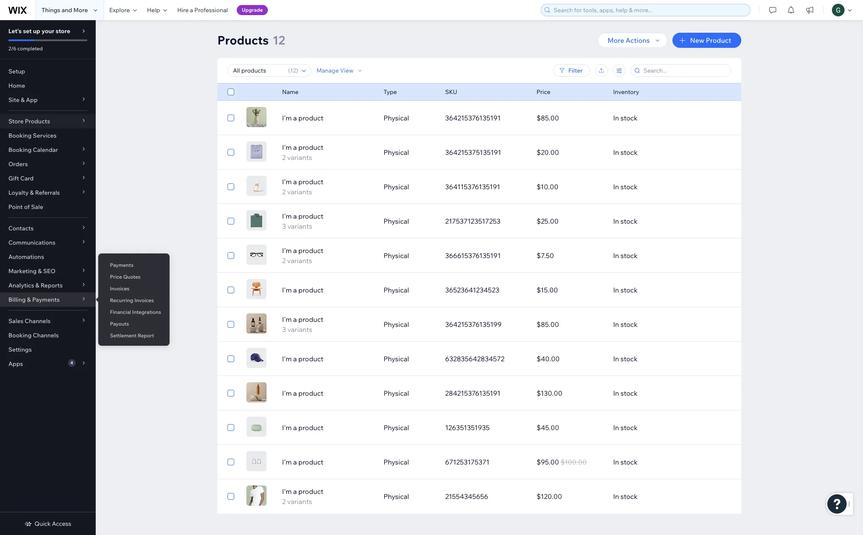 Task type: vqa. For each thing, say whether or not it's contained in the screenshot.


Task type: describe. For each thing, give the bounding box(es) containing it.
$130.00
[[537, 389, 563, 398]]

of
[[24, 203, 30, 211]]

price quotes link
[[98, 270, 170, 284]]

i'm a product link for 284215376135191
[[277, 389, 379, 399]]

stock for 284215376135191
[[621, 389, 638, 398]]

in stock link for 671253175371
[[608, 452, 700, 473]]

284215376135191
[[445, 389, 501, 398]]

automations
[[8, 253, 44, 261]]

in stock link for 284215376135191
[[608, 383, 700, 404]]

manage view
[[317, 67, 354, 74]]

marketing
[[8, 268, 37, 275]]

apps
[[8, 360, 23, 368]]

i'm a product 3 variants for 217537123517253
[[282, 212, 324, 231]]

explore
[[109, 6, 130, 14]]

settings
[[8, 346, 32, 354]]

inventory
[[614, 88, 639, 96]]

364215376135191 link
[[440, 108, 532, 128]]

home
[[8, 82, 25, 89]]

in for 21554345656
[[614, 493, 619, 501]]

completed
[[17, 45, 43, 52]]

physical link for 366615376135191
[[379, 246, 440, 266]]

booking calendar button
[[0, 143, 96, 157]]

hire a professional link
[[172, 0, 233, 20]]

physical link for 284215376135191
[[379, 383, 440, 404]]

more inside popup button
[[608, 36, 625, 45]]

upgrade button
[[237, 5, 268, 15]]

orders button
[[0, 157, 96, 171]]

in stock link for 126351351935
[[608, 418, 700, 438]]

stock for 671253175371
[[621, 458, 638, 467]]

physical link for 36523641234523
[[379, 280, 440, 300]]

point of sale link
[[0, 200, 96, 214]]

in stock link for 364215376135191
[[608, 108, 700, 128]]

2 i'm from the top
[[282, 143, 292, 152]]

physical for 36523641234523
[[384, 286, 409, 294]]

referrals
[[35, 189, 60, 197]]

price quotes
[[110, 274, 141, 280]]

report
[[138, 333, 154, 339]]

$130.00 link
[[532, 383, 608, 404]]

$7.50
[[537, 252, 554, 260]]

9 product from the top
[[299, 389, 324, 398]]

6 product from the top
[[299, 286, 324, 294]]

10 product from the top
[[299, 424, 324, 432]]

$85.00 link for 364215376135199
[[532, 315, 608, 335]]

9 i'm from the top
[[282, 389, 292, 398]]

21554345656
[[445, 493, 488, 501]]

2 product from the top
[[299, 143, 324, 152]]

i'm a product 2 variants for 366615376135191
[[282, 247, 324, 265]]

i'm a product 3 variants for 364215376135199
[[282, 315, 324, 334]]

$15.00 link
[[532, 280, 608, 300]]

in stock for 21554345656
[[614, 493, 638, 501]]

manage
[[317, 67, 339, 74]]

i'm a product for 632835642834572
[[282, 355, 324, 363]]

recurring invoices link
[[98, 294, 170, 308]]

gift card button
[[0, 171, 96, 186]]

communications
[[8, 239, 55, 247]]

& for site
[[21, 96, 25, 104]]

2 for 364215375135191
[[282, 153, 286, 162]]

1 product from the top
[[299, 114, 324, 122]]

communications button
[[0, 236, 96, 250]]

site
[[8, 96, 19, 104]]

i'm a product for 364215376135191
[[282, 114, 324, 122]]

loyalty
[[8, 189, 29, 197]]

in for 126351351935
[[614, 424, 619, 432]]

things
[[42, 6, 60, 14]]

analytics & reports
[[8, 282, 63, 289]]

$10.00
[[537, 183, 559, 191]]

in stock for 364215375135191
[[614, 148, 638, 157]]

sidebar element
[[0, 20, 96, 536]]

setup link
[[0, 64, 96, 79]]

financial
[[110, 309, 131, 315]]

physical for 632835642834572
[[384, 355, 409, 363]]

physical link for 364215376135199
[[379, 315, 440, 335]]

gift card
[[8, 175, 34, 182]]

2 for 364115376135191
[[282, 188, 286, 196]]

217537123517253 link
[[440, 211, 532, 231]]

$40.00 link
[[532, 349, 608, 369]]

integrations
[[132, 309, 161, 315]]

filter button
[[554, 64, 591, 77]]

3 for 364215376135199
[[282, 326, 286, 334]]

channels for sales channels
[[25, 318, 51, 325]]

8 i'm from the top
[[282, 355, 292, 363]]

physical for 364215376135199
[[384, 320, 409, 329]]

quick
[[35, 520, 51, 528]]

$20.00 link
[[532, 142, 608, 163]]

i'm a product link for 671253175371
[[277, 457, 379, 467]]

more actions
[[608, 36, 650, 45]]

name
[[282, 88, 299, 96]]

21554345656 link
[[440, 487, 532, 507]]

i'm a product for 284215376135191
[[282, 389, 324, 398]]

services
[[33, 132, 57, 139]]

12 i'm from the top
[[282, 488, 292, 496]]

in stock for 364115376135191
[[614, 183, 638, 191]]

i'm a product 2 variants for 21554345656
[[282, 488, 324, 506]]

$85.00 for 364215376135191
[[537, 114, 559, 122]]

0 vertical spatial more
[[73, 6, 88, 14]]

284215376135191 link
[[440, 383, 532, 404]]

calendar
[[33, 146, 58, 154]]

booking calendar
[[8, 146, 58, 154]]

settings link
[[0, 343, 96, 357]]

physical for 364115376135191
[[384, 183, 409, 191]]

contacts
[[8, 225, 34, 232]]

in stock link for 21554345656
[[608, 487, 700, 507]]

booking channels link
[[0, 328, 96, 343]]

billing & payments button
[[0, 293, 96, 307]]

i'm a product for 671253175371
[[282, 458, 324, 467]]

364115376135191
[[445, 183, 500, 191]]

upgrade
[[242, 7, 263, 13]]

$7.50 link
[[532, 246, 608, 266]]

4 i'm from the top
[[282, 212, 292, 221]]

Search for tools, apps, help & more... field
[[551, 4, 748, 16]]

2 for 21554345656
[[282, 498, 286, 506]]

2 for 366615376135191
[[282, 257, 286, 265]]

632835642834572 link
[[440, 349, 532, 369]]

quick access button
[[24, 520, 71, 528]]

12 product from the top
[[299, 488, 324, 496]]

in for 217537123517253
[[614, 217, 619, 226]]

i'm a product for 36523641234523
[[282, 286, 324, 294]]

physical for 364215375135191
[[384, 148, 409, 157]]

physical for 671253175371
[[384, 458, 409, 467]]

set
[[23, 27, 32, 35]]

site & app
[[8, 96, 38, 104]]

channels for booking channels
[[33, 332, 59, 339]]

variants for 21554345656
[[287, 498, 312, 506]]

your
[[42, 27, 54, 35]]

things and more
[[42, 6, 88, 14]]

let's
[[8, 27, 22, 35]]

& for loyalty
[[30, 189, 34, 197]]

i'm a product link for 126351351935
[[277, 423, 379, 433]]

settlement report
[[110, 333, 154, 339]]

in for 364215376135191
[[614, 114, 619, 122]]

in stock link for 632835642834572
[[608, 349, 700, 369]]

$45.00 link
[[532, 418, 608, 438]]

in stock link for 364215376135199
[[608, 315, 700, 335]]

5 product from the top
[[299, 247, 324, 255]]

1 i'm from the top
[[282, 114, 292, 122]]

sales
[[8, 318, 23, 325]]

stock for 366615376135191
[[621, 252, 638, 260]]

1 vertical spatial invoices
[[134, 297, 154, 304]]

payments link
[[98, 258, 170, 273]]

stock for 364215376135199
[[621, 320, 638, 329]]

stock for 126351351935
[[621, 424, 638, 432]]

physical link for 671253175371
[[379, 452, 440, 473]]

0 vertical spatial products
[[218, 33, 269, 47]]

36523641234523 link
[[440, 280, 532, 300]]

card
[[20, 175, 34, 182]]

3 product from the top
[[299, 178, 324, 186]]

3 for 217537123517253
[[282, 222, 286, 231]]

booking for booking calendar
[[8, 146, 32, 154]]



Task type: locate. For each thing, give the bounding box(es) containing it.
in stock link for 364215375135191
[[608, 142, 700, 163]]

$85.00 link up the '$20.00' link
[[532, 108, 608, 128]]

8 physical link from the top
[[379, 349, 440, 369]]

12 up name at the left of the page
[[290, 67, 296, 74]]

2 physical from the top
[[384, 148, 409, 157]]

& for marketing
[[38, 268, 42, 275]]

126351351935 link
[[440, 418, 532, 438]]

payments up price quotes
[[110, 262, 134, 268]]

9 in stock link from the top
[[608, 383, 700, 404]]

i'm a product for 126351351935
[[282, 424, 324, 432]]

products up booking services
[[25, 118, 50, 125]]

9 in from the top
[[614, 389, 619, 398]]

booking inside booking calendar popup button
[[8, 146, 32, 154]]

1 i'm a product 2 variants from the top
[[282, 143, 324, 162]]

products down upgrade button
[[218, 33, 269, 47]]

payments down analytics & reports dropdown button at left bottom
[[32, 296, 60, 304]]

sku
[[445, 88, 457, 96]]

1 vertical spatial products
[[25, 118, 50, 125]]

0 vertical spatial invoices
[[110, 286, 130, 292]]

i'm a product link for 36523641234523
[[277, 285, 379, 295]]

in for 366615376135191
[[614, 252, 619, 260]]

1 in stock from the top
[[614, 114, 638, 122]]

7 i'm from the top
[[282, 315, 292, 324]]

a
[[190, 6, 193, 14], [293, 114, 297, 122], [293, 143, 297, 152], [293, 178, 297, 186], [293, 212, 297, 221], [293, 247, 297, 255], [293, 286, 297, 294], [293, 315, 297, 324], [293, 355, 297, 363], [293, 389, 297, 398], [293, 424, 297, 432], [293, 458, 297, 467], [293, 488, 297, 496]]

6 physical link from the top
[[379, 280, 440, 300]]

2 $85.00 from the top
[[537, 320, 559, 329]]

i'm a product 2 variants
[[282, 143, 324, 162], [282, 178, 324, 196], [282, 247, 324, 265], [282, 488, 324, 506]]

1 in from the top
[[614, 114, 619, 122]]

in for 671253175371
[[614, 458, 619, 467]]

0 horizontal spatial products
[[25, 118, 50, 125]]

&
[[21, 96, 25, 104], [30, 189, 34, 197], [38, 268, 42, 275], [35, 282, 39, 289], [27, 296, 31, 304]]

1 vertical spatial $85.00
[[537, 320, 559, 329]]

5 stock from the top
[[621, 252, 638, 260]]

i'm a product 2 variants for 364115376135191
[[282, 178, 324, 196]]

4 2 from the top
[[282, 498, 286, 506]]

orders
[[8, 160, 28, 168]]

10 i'm from the top
[[282, 424, 292, 432]]

3
[[282, 222, 286, 231], [282, 326, 286, 334]]

hire
[[177, 6, 189, 14]]

$40.00
[[537, 355, 560, 363]]

( 12 )
[[288, 67, 298, 74]]

help
[[147, 6, 160, 14]]

physical link for 364215375135191
[[379, 142, 440, 163]]

4
[[70, 360, 73, 366]]

1 vertical spatial payments
[[32, 296, 60, 304]]

0 horizontal spatial payments
[[32, 296, 60, 304]]

physical link for 21554345656
[[379, 487, 440, 507]]

0 vertical spatial $85.00
[[537, 114, 559, 122]]

671253175371 link
[[440, 452, 532, 473]]

11 stock from the top
[[621, 458, 638, 467]]

9 physical link from the top
[[379, 383, 440, 404]]

more actions button
[[598, 33, 668, 48]]

0 vertical spatial 3
[[282, 222, 286, 231]]

in stock link for 217537123517253
[[608, 211, 700, 231]]

0 vertical spatial $85.00 link
[[532, 108, 608, 128]]

stock for 364115376135191
[[621, 183, 638, 191]]

6 i'm from the top
[[282, 286, 292, 294]]

1 physical from the top
[[384, 114, 409, 122]]

12 in stock from the top
[[614, 493, 638, 501]]

& left reports
[[35, 282, 39, 289]]

4 product from the top
[[299, 212, 324, 221]]

7 stock from the top
[[621, 320, 638, 329]]

2/6 completed
[[8, 45, 43, 52]]

variants for 364115376135191
[[287, 188, 312, 196]]

price inside price quotes link
[[110, 274, 122, 280]]

access
[[52, 520, 71, 528]]

in stock for 36523641234523
[[614, 286, 638, 294]]

more
[[73, 6, 88, 14], [608, 36, 625, 45]]

1 stock from the top
[[621, 114, 638, 122]]

stock
[[621, 114, 638, 122], [621, 148, 638, 157], [621, 183, 638, 191], [621, 217, 638, 226], [621, 252, 638, 260], [621, 286, 638, 294], [621, 320, 638, 329], [621, 355, 638, 363], [621, 389, 638, 398], [621, 424, 638, 432], [621, 458, 638, 467], [621, 493, 638, 501]]

& inside dropdown button
[[38, 268, 42, 275]]

0 vertical spatial 12
[[273, 33, 285, 47]]

products inside dropdown button
[[25, 118, 50, 125]]

3 i'm a product 2 variants from the top
[[282, 247, 324, 265]]

12 for products 12
[[273, 33, 285, 47]]

hire a professional
[[177, 6, 228, 14]]

$85.00 up "$40.00"
[[537, 320, 559, 329]]

1 horizontal spatial payments
[[110, 262, 134, 268]]

quotes
[[123, 274, 141, 280]]

364215376135199
[[445, 320, 502, 329]]

1 $85.00 link from the top
[[532, 108, 608, 128]]

126351351935
[[445, 424, 490, 432]]

more right "and"
[[73, 6, 88, 14]]

stock for 364215375135191
[[621, 148, 638, 157]]

booking for booking services
[[8, 132, 32, 139]]

variants
[[287, 153, 312, 162], [287, 188, 312, 196], [288, 222, 312, 231], [287, 257, 312, 265], [288, 326, 312, 334], [287, 498, 312, 506]]

booking services link
[[0, 129, 96, 143]]

physical for 366615376135191
[[384, 252, 409, 260]]

7 product from the top
[[299, 315, 324, 324]]

0 horizontal spatial invoices
[[110, 286, 130, 292]]

6 in stock from the top
[[614, 286, 638, 294]]

$25.00
[[537, 217, 559, 226]]

i'm a product link for 632835642834572
[[277, 354, 379, 364]]

$85.00
[[537, 114, 559, 122], [537, 320, 559, 329]]

$100.00
[[561, 458, 587, 467]]

3 i'm a product from the top
[[282, 355, 324, 363]]

4 physical link from the top
[[379, 211, 440, 231]]

0 vertical spatial price
[[537, 88, 551, 96]]

i'm a product 2 variants for 364215375135191
[[282, 143, 324, 162]]

12 in stock link from the top
[[608, 487, 700, 507]]

1 horizontal spatial price
[[537, 88, 551, 96]]

physical link for 217537123517253
[[379, 211, 440, 231]]

in stock for 364215376135191
[[614, 114, 638, 122]]

12 physical link from the top
[[379, 487, 440, 507]]

channels inside popup button
[[25, 318, 51, 325]]

5 in stock from the top
[[614, 252, 638, 260]]

in
[[614, 114, 619, 122], [614, 148, 619, 157], [614, 183, 619, 191], [614, 217, 619, 226], [614, 252, 619, 260], [614, 286, 619, 294], [614, 320, 619, 329], [614, 355, 619, 363], [614, 389, 619, 398], [614, 424, 619, 432], [614, 458, 619, 467], [614, 493, 619, 501]]

booking down store at the left
[[8, 132, 32, 139]]

2 $85.00 link from the top
[[532, 315, 608, 335]]

& right billing
[[27, 296, 31, 304]]

12 up unsaved view field at the top left of page
[[273, 33, 285, 47]]

Search... field
[[641, 65, 729, 76]]

671253175371
[[445, 458, 490, 467]]

2 in from the top
[[614, 148, 619, 157]]

1 vertical spatial more
[[608, 36, 625, 45]]

0 horizontal spatial 12
[[273, 33, 285, 47]]

1 $85.00 from the top
[[537, 114, 559, 122]]

in stock link for 366615376135191
[[608, 246, 700, 266]]

12 for ( 12 )
[[290, 67, 296, 74]]

0 vertical spatial booking
[[8, 132, 32, 139]]

8 product from the top
[[299, 355, 324, 363]]

physical for 364215376135191
[[384, 114, 409, 122]]

11 in from the top
[[614, 458, 619, 467]]

$25.00 link
[[532, 211, 608, 231]]

6 in stock link from the top
[[608, 280, 700, 300]]

2 i'm a product 2 variants from the top
[[282, 178, 324, 196]]

1 vertical spatial $85.00 link
[[532, 315, 608, 335]]

11 in stock from the top
[[614, 458, 638, 467]]

1 horizontal spatial more
[[608, 36, 625, 45]]

10 physical link from the top
[[379, 418, 440, 438]]

3 stock from the top
[[621, 183, 638, 191]]

2 variants from the top
[[287, 188, 312, 196]]

2/6
[[8, 45, 16, 52]]

analytics & reports button
[[0, 278, 96, 293]]

None checkbox
[[228, 113, 234, 123], [228, 216, 234, 226], [228, 320, 234, 330], [228, 423, 234, 433], [228, 492, 234, 502], [228, 113, 234, 123], [228, 216, 234, 226], [228, 320, 234, 330], [228, 423, 234, 433], [228, 492, 234, 502]]

product
[[706, 36, 732, 45]]

& right site
[[21, 96, 25, 104]]

5 i'm a product link from the top
[[277, 423, 379, 433]]

up
[[33, 27, 40, 35]]

new
[[691, 36, 705, 45]]

physical for 21554345656
[[384, 493, 409, 501]]

products
[[218, 33, 269, 47], [25, 118, 50, 125]]

4 variants from the top
[[287, 257, 312, 265]]

financial integrations
[[110, 309, 161, 315]]

& inside popup button
[[21, 96, 25, 104]]

gift
[[8, 175, 19, 182]]

physical link for 126351351935
[[379, 418, 440, 438]]

12
[[273, 33, 285, 47], [290, 67, 296, 74]]

1 3 from the top
[[282, 222, 286, 231]]

physical link for 364115376135191
[[379, 177, 440, 197]]

0 vertical spatial channels
[[25, 318, 51, 325]]

12 stock from the top
[[621, 493, 638, 501]]

quick access
[[35, 520, 71, 528]]

$85.00 link up the $40.00 link on the right
[[532, 315, 608, 335]]

1 2 from the top
[[282, 153, 286, 162]]

0 vertical spatial payments
[[110, 262, 134, 268]]

stock for 36523641234523
[[621, 286, 638, 294]]

sale
[[31, 203, 43, 211]]

& right loyalty
[[30, 189, 34, 197]]

$45.00
[[537, 424, 560, 432]]

4 stock from the top
[[621, 217, 638, 226]]

price for price
[[537, 88, 551, 96]]

booking inside the booking services link
[[8, 132, 32, 139]]

217537123517253
[[445, 217, 501, 226]]

marketing & seo button
[[0, 264, 96, 278]]

$85.00 link for 364215376135191
[[532, 108, 608, 128]]

invoices link
[[98, 282, 170, 296]]

2 i'm a product 3 variants from the top
[[282, 315, 324, 334]]

physical for 126351351935
[[384, 424, 409, 432]]

2 in stock link from the top
[[608, 142, 700, 163]]

invoices up recurring
[[110, 286, 130, 292]]

2 in stock from the top
[[614, 148, 638, 157]]

reports
[[41, 282, 63, 289]]

stock for 217537123517253
[[621, 217, 638, 226]]

i'm
[[282, 114, 292, 122], [282, 143, 292, 152], [282, 178, 292, 186], [282, 212, 292, 221], [282, 247, 292, 255], [282, 286, 292, 294], [282, 315, 292, 324], [282, 355, 292, 363], [282, 389, 292, 398], [282, 424, 292, 432], [282, 458, 292, 467], [282, 488, 292, 496]]

1 horizontal spatial 12
[[290, 67, 296, 74]]

variants for 364215375135191
[[287, 153, 312, 162]]

7 physical link from the top
[[379, 315, 440, 335]]

in stock for 671253175371
[[614, 458, 638, 467]]

2 i'm a product from the top
[[282, 286, 324, 294]]

in for 364215376135199
[[614, 320, 619, 329]]

6 i'm a product link from the top
[[277, 457, 379, 467]]

10 in stock link from the top
[[608, 418, 700, 438]]

1 i'm a product link from the top
[[277, 113, 379, 123]]

payments inside dropdown button
[[32, 296, 60, 304]]

payouts link
[[98, 317, 170, 331]]

10 in from the top
[[614, 424, 619, 432]]

8 in stock from the top
[[614, 355, 638, 363]]

stock for 21554345656
[[621, 493, 638, 501]]

recurring
[[110, 297, 133, 304]]

0 horizontal spatial more
[[73, 6, 88, 14]]

3 in stock link from the top
[[608, 177, 700, 197]]

in stock
[[614, 114, 638, 122], [614, 148, 638, 157], [614, 183, 638, 191], [614, 217, 638, 226], [614, 252, 638, 260], [614, 286, 638, 294], [614, 320, 638, 329], [614, 355, 638, 363], [614, 389, 638, 398], [614, 424, 638, 432], [614, 458, 638, 467], [614, 493, 638, 501]]

channels up booking channels
[[25, 318, 51, 325]]

7 in from the top
[[614, 320, 619, 329]]

4 i'm a product 2 variants from the top
[[282, 488, 324, 506]]

& left seo
[[38, 268, 42, 275]]

3 variants from the top
[[288, 222, 312, 231]]

1 vertical spatial booking
[[8, 146, 32, 154]]

1 vertical spatial 3
[[282, 326, 286, 334]]

0 vertical spatial i'm a product 3 variants
[[282, 212, 324, 231]]

1 vertical spatial 12
[[290, 67, 296, 74]]

3 2 from the top
[[282, 257, 286, 265]]

payouts
[[110, 321, 129, 327]]

in for 284215376135191
[[614, 389, 619, 398]]

& for analytics
[[35, 282, 39, 289]]

payments
[[110, 262, 134, 268], [32, 296, 60, 304]]

point of sale
[[8, 203, 43, 211]]

4 i'm a product link from the top
[[277, 389, 379, 399]]

2 2 from the top
[[282, 188, 286, 196]]

4 in stock from the top
[[614, 217, 638, 226]]

& inside dropdown button
[[27, 296, 31, 304]]

4 in from the top
[[614, 217, 619, 226]]

7 in stock from the top
[[614, 320, 638, 329]]

632835642834572
[[445, 355, 505, 363]]

invoices up the integrations
[[134, 297, 154, 304]]

let's set up your store
[[8, 27, 70, 35]]

2 vertical spatial booking
[[8, 332, 32, 339]]

store
[[8, 118, 24, 125]]

$85.00 up '$20.00'
[[537, 114, 559, 122]]

2 i'm a product link from the top
[[277, 285, 379, 295]]

variants for 217537123517253
[[288, 222, 312, 231]]

1 horizontal spatial invoices
[[134, 297, 154, 304]]

5 i'm from the top
[[282, 247, 292, 255]]

3 physical from the top
[[384, 183, 409, 191]]

manage view button
[[317, 67, 364, 74]]

2 physical link from the top
[[379, 142, 440, 163]]

booking up the orders
[[8, 146, 32, 154]]

7 physical from the top
[[384, 320, 409, 329]]

app
[[26, 96, 38, 104]]

in for 632835642834572
[[614, 355, 619, 363]]

1 vertical spatial price
[[110, 274, 122, 280]]

booking up the settings
[[8, 332, 32, 339]]

seo
[[43, 268, 55, 275]]

3 in from the top
[[614, 183, 619, 191]]

$95.00
[[537, 458, 559, 467]]

booking for booking channels
[[8, 332, 32, 339]]

11 physical from the top
[[384, 458, 409, 467]]

analytics
[[8, 282, 34, 289]]

2 stock from the top
[[621, 148, 638, 157]]

in stock for 126351351935
[[614, 424, 638, 432]]

recurring invoices
[[110, 297, 154, 304]]

11 product from the top
[[299, 458, 324, 467]]

1 horizontal spatial products
[[218, 33, 269, 47]]

in stock for 284215376135191
[[614, 389, 638, 398]]

6 stock from the top
[[621, 286, 638, 294]]

variants for 364215376135199
[[288, 326, 312, 334]]

in for 36523641234523
[[614, 286, 619, 294]]

3 i'm a product link from the top
[[277, 354, 379, 364]]

booking inside booking channels link
[[8, 332, 32, 339]]

point
[[8, 203, 23, 211]]

financial integrations link
[[98, 305, 170, 320]]

sales channels button
[[0, 314, 96, 328]]

6 physical from the top
[[384, 286, 409, 294]]

9 in stock from the top
[[614, 389, 638, 398]]

3 i'm from the top
[[282, 178, 292, 186]]

booking channels
[[8, 332, 59, 339]]

stock for 632835642834572
[[621, 355, 638, 363]]

1 vertical spatial i'm a product 3 variants
[[282, 315, 324, 334]]

& for billing
[[27, 296, 31, 304]]

364215376135191
[[445, 114, 501, 122]]

8 physical from the top
[[384, 355, 409, 363]]

in stock link for 36523641234523
[[608, 280, 700, 300]]

11 i'm from the top
[[282, 458, 292, 467]]

physical for 284215376135191
[[384, 389, 409, 398]]

channels up settings link
[[33, 332, 59, 339]]

home link
[[0, 79, 96, 93]]

5 in stock link from the top
[[608, 246, 700, 266]]

in stock for 364215376135199
[[614, 320, 638, 329]]

in stock link for 364115376135191
[[608, 177, 700, 197]]

9 physical from the top
[[384, 389, 409, 398]]

1 vertical spatial channels
[[33, 332, 59, 339]]

products 12
[[218, 33, 285, 47]]

price for price quotes
[[110, 274, 122, 280]]

in stock link
[[608, 108, 700, 128], [608, 142, 700, 163], [608, 177, 700, 197], [608, 211, 700, 231], [608, 246, 700, 266], [608, 280, 700, 300], [608, 315, 700, 335], [608, 349, 700, 369], [608, 383, 700, 404], [608, 418, 700, 438], [608, 452, 700, 473], [608, 487, 700, 507]]

4 physical from the top
[[384, 217, 409, 226]]

invoices
[[110, 286, 130, 292], [134, 297, 154, 304]]

12 physical from the top
[[384, 493, 409, 501]]

in stock for 632835642834572
[[614, 355, 638, 363]]

None checkbox
[[228, 87, 234, 97], [228, 147, 234, 158], [228, 182, 234, 192], [228, 251, 234, 261], [228, 285, 234, 295], [228, 354, 234, 364], [228, 389, 234, 399], [228, 457, 234, 467], [228, 87, 234, 97], [228, 147, 234, 158], [228, 182, 234, 192], [228, 251, 234, 261], [228, 285, 234, 295], [228, 354, 234, 364], [228, 389, 234, 399], [228, 457, 234, 467]]

variants for 366615376135191
[[287, 257, 312, 265]]

stock for 364215376135191
[[621, 114, 638, 122]]

0 horizontal spatial price
[[110, 274, 122, 280]]

booking services
[[8, 132, 57, 139]]

1 variants from the top
[[287, 153, 312, 162]]

8 in stock link from the top
[[608, 349, 700, 369]]

2 3 from the top
[[282, 326, 286, 334]]

(
[[288, 67, 290, 74]]

i'm a product link for 364215376135191
[[277, 113, 379, 123]]

11 physical link from the top
[[379, 452, 440, 473]]

$20.00
[[537, 148, 559, 157]]

364215375135191 link
[[440, 142, 532, 163]]

Unsaved view field
[[231, 65, 286, 76]]

more left the actions
[[608, 36, 625, 45]]

in for 364215375135191
[[614, 148, 619, 157]]

physical link
[[379, 108, 440, 128], [379, 142, 440, 163], [379, 177, 440, 197], [379, 211, 440, 231], [379, 246, 440, 266], [379, 280, 440, 300], [379, 315, 440, 335], [379, 349, 440, 369], [379, 383, 440, 404], [379, 418, 440, 438], [379, 452, 440, 473], [379, 487, 440, 507]]

physical link for 632835642834572
[[379, 349, 440, 369]]

in stock for 217537123517253
[[614, 217, 638, 226]]

364215375135191
[[445, 148, 501, 157]]

store products button
[[0, 114, 96, 129]]

in stock for 366615376135191
[[614, 252, 638, 260]]



